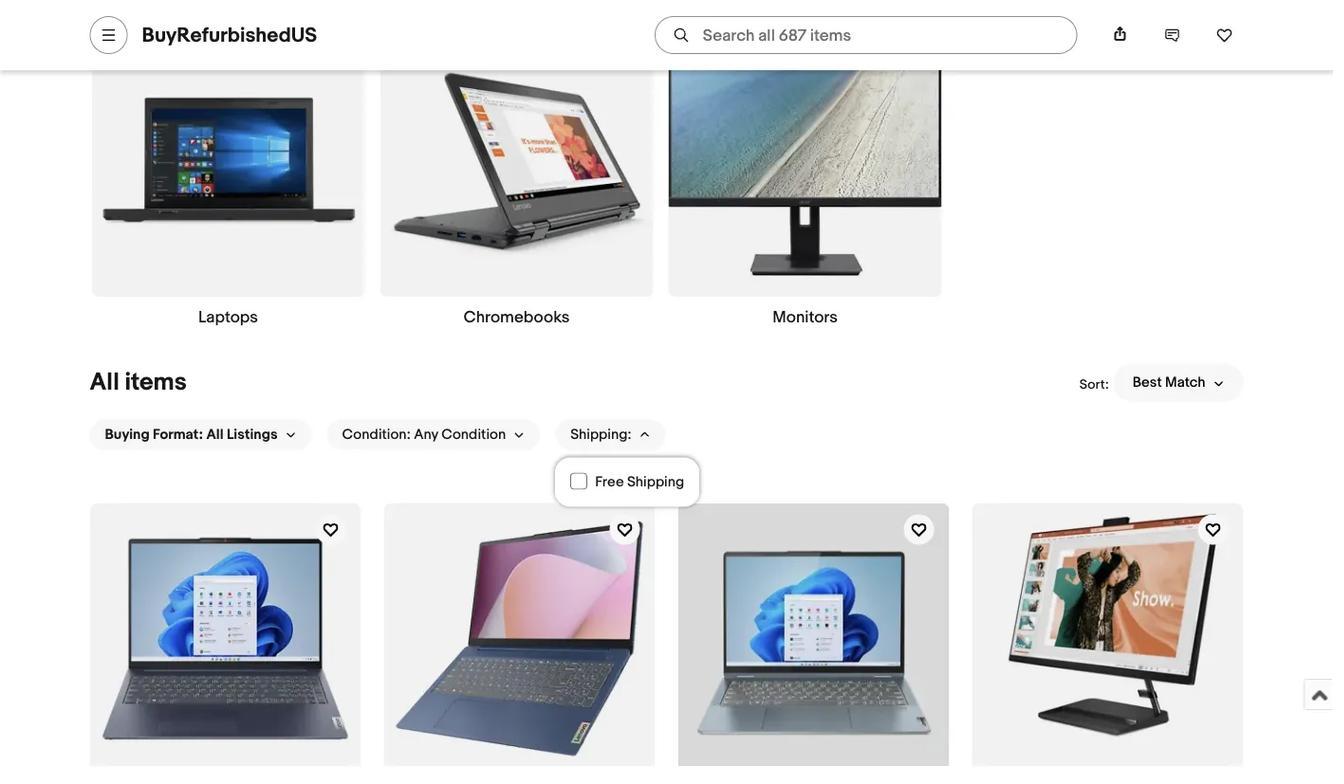 Task type: vqa. For each thing, say whether or not it's contained in the screenshot.
items
yes



Task type: locate. For each thing, give the bounding box(es) containing it.
format:
[[153, 427, 203, 444]]

free shipping
[[595, 474, 685, 491]]

condition: any condition button
[[327, 420, 540, 451]]

all left the items
[[90, 368, 119, 397]]

0 horizontal spatial all
[[90, 368, 119, 397]]

all right the format:
[[206, 427, 224, 444]]

Search all 687 items field
[[655, 16, 1078, 54]]

monitors
[[773, 308, 838, 328]]

lenovo ideapad slim 3 15abr8 15.6" touch amd ryzen 5 7530u 16gb 512gb ssd w11h : quick view image
[[384, 504, 655, 768]]

lenovo ideacentre aio 3 27iap7 27" touch intel core i5-12450h 8gb 512gb ssd w11h : quick view image
[[972, 504, 1244, 768]]

buyrefurbishedus link
[[142, 23, 317, 47]]

listings
[[227, 427, 278, 444]]

buyrefurbishedus
[[142, 23, 317, 47]]

1 horizontal spatial all
[[206, 427, 224, 444]]

1 vertical spatial all
[[206, 427, 224, 444]]

all
[[90, 368, 119, 397], [206, 427, 224, 444]]

all inside dropdown button
[[206, 427, 224, 444]]

condition:
[[342, 427, 411, 444]]

shipping:
[[571, 427, 632, 444]]

monitors button
[[669, 24, 942, 328]]

shipping
[[627, 474, 685, 491]]

sort:
[[1080, 377, 1109, 393]]

best
[[1133, 375, 1163, 392]]

all items
[[90, 368, 187, 397]]



Task type: describe. For each thing, give the bounding box(es) containing it.
free shipping checkbox item
[[555, 466, 700, 500]]

0 vertical spatial all
[[90, 368, 119, 397]]

condition: any condition
[[342, 427, 506, 444]]

best match button
[[1114, 364, 1244, 402]]

shipping: button
[[555, 420, 666, 451]]

lenovo flex 7 14iru8 14" 2.2k touch intel core i7-1355u 16gb 1tb ssd w11h : quick view image
[[678, 504, 950, 768]]

laptops
[[198, 308, 258, 328]]

lenovo ideapad slim 5 16irl8 16" touch intel core i7-1355u 16gb 512gb ssd w11h : quick view image
[[90, 504, 361, 768]]

best match
[[1133, 375, 1206, 392]]

condition
[[442, 427, 506, 444]]

any
[[414, 427, 438, 444]]

laptops button
[[92, 24, 365, 328]]

buying format: all listings
[[105, 427, 278, 444]]

chromebooks
[[464, 308, 570, 328]]

buying
[[105, 427, 150, 444]]

save this seller buyrefurbishedus image
[[1216, 27, 1233, 44]]

free
[[595, 474, 624, 491]]

buying format: all listings button
[[90, 420, 312, 451]]

chromebooks button
[[380, 24, 654, 328]]

match
[[1166, 375, 1206, 392]]

items
[[125, 368, 187, 397]]



